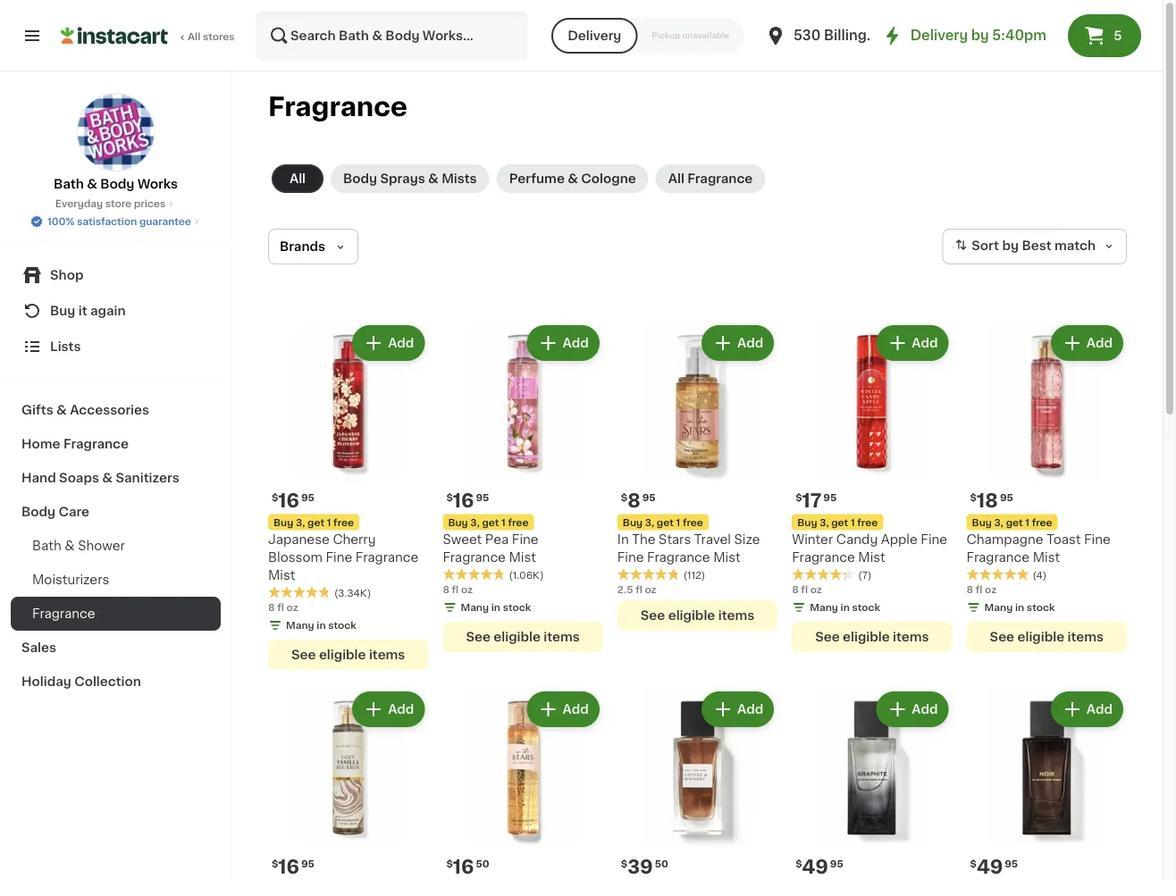 Task type: describe. For each thing, give the bounding box(es) containing it.
$ inside $ 17 95
[[796, 492, 802, 502]]

stock for pea
[[503, 603, 531, 613]]

sprays
[[380, 173, 425, 185]]

fine inside in the stars travel size fine fragrance mist
[[618, 551, 644, 564]]

body sprays & mists link
[[331, 164, 490, 193]]

100% satisfaction guarantee
[[47, 217, 191, 227]]

home
[[21, 438, 60, 451]]

lists
[[50, 341, 81, 353]]

free for cherry
[[334, 518, 354, 527]]

all link
[[272, 164, 324, 193]]

5 button
[[1068, 14, 1142, 57]]

530
[[794, 29, 821, 42]]

1 for the
[[676, 518, 681, 527]]

buy for champagne toast fine fragrance mist
[[972, 518, 992, 527]]

sweet
[[443, 533, 482, 546]]

8 for japanese cherry blossom fine fragrance mist
[[268, 603, 275, 613]]

hand
[[21, 472, 56, 485]]

items for winter candy apple fine fragrance mist
[[893, 631, 929, 644]]

1 for pea
[[502, 518, 506, 527]]

530 billingsley road button
[[765, 11, 935, 61]]

2.5 fl oz
[[618, 585, 657, 595]]

all for all fragrance
[[668, 173, 685, 185]]

all stores link
[[61, 11, 236, 61]]

fine inside japanese cherry blossom fine fragrance mist
[[326, 551, 352, 564]]

brands
[[280, 240, 325, 253]]

travel
[[695, 533, 731, 546]]

see for in the stars travel size fine fragrance mist
[[641, 610, 665, 622]]

$ 16 95 for japanese
[[272, 492, 315, 510]]

body care
[[21, 506, 89, 519]]

japanese cherry blossom fine fragrance mist
[[268, 533, 419, 581]]

get for the
[[657, 518, 674, 527]]

accessories
[[70, 404, 149, 417]]

$ 16 50
[[446, 858, 490, 877]]

instacart logo image
[[61, 25, 168, 46]]

bath & body works
[[54, 178, 178, 190]]

18
[[977, 492, 999, 510]]

see for sweet pea fine fragrance mist
[[466, 631, 491, 644]]

gifts
[[21, 404, 53, 417]]

cherry
[[333, 533, 376, 546]]

sales
[[21, 642, 56, 654]]

buy it again link
[[11, 293, 221, 329]]

fragrance inside home fragrance link
[[63, 438, 129, 451]]

8 for champagne toast fine fragrance mist
[[967, 585, 974, 595]]

in for champagne toast fine fragrance mist
[[1016, 603, 1025, 613]]

bath for bath & body works
[[54, 178, 84, 190]]

1 49 from the left
[[802, 858, 829, 877]]

mists
[[442, 173, 477, 185]]

95 inside $ 17 95
[[824, 492, 837, 502]]

see eligible items for winter candy apple fine fragrance mist
[[815, 631, 929, 644]]

see eligible items button for in the stars travel size fine fragrance mist
[[618, 601, 778, 631]]

(112)
[[684, 571, 706, 581]]

sales link
[[11, 631, 221, 665]]

japanese
[[268, 533, 330, 546]]

body for body sprays & mists
[[343, 173, 377, 185]]

body for body care
[[21, 506, 56, 519]]

oz for winter candy apple fine fragrance mist
[[811, 585, 822, 595]]

moisturizers
[[32, 574, 109, 586]]

buy 3, get 1 free for cherry
[[274, 518, 354, 527]]

home fragrance link
[[11, 427, 221, 461]]

free for pea
[[508, 518, 529, 527]]

1 for cherry
[[327, 518, 331, 527]]

5:40pm
[[993, 29, 1047, 42]]

hand soaps & sanitizers link
[[11, 461, 221, 495]]

95 inside "$ 8 95"
[[642, 492, 656, 502]]

3, for winter
[[820, 518, 829, 527]]

Best match Sort by field
[[943, 229, 1127, 265]]

oz for japanese cherry blossom fine fragrance mist
[[287, 603, 298, 613]]

many for winter candy apple fine fragrance mist
[[810, 603, 838, 613]]

everyday store prices link
[[55, 197, 176, 211]]

buy 3, get 1 free for pea
[[448, 518, 529, 527]]

2.5
[[618, 585, 633, 595]]

shower
[[78, 540, 125, 552]]

in for japanese cherry blossom fine fragrance mist
[[317, 621, 326, 631]]

50 for 39
[[655, 859, 669, 869]]

perfume & cologne link
[[497, 164, 649, 193]]

road
[[899, 29, 935, 42]]

the
[[632, 533, 656, 546]]

50 for 16
[[476, 859, 490, 869]]

everyday
[[55, 199, 103, 209]]

3, for champagne
[[995, 518, 1004, 527]]

8 fl oz for champagne toast fine fragrance mist
[[967, 585, 997, 595]]

mist inside japanese cherry blossom fine fragrance mist
[[268, 569, 295, 581]]

buy for japanese cherry blossom fine fragrance mist
[[274, 518, 293, 527]]

fl for japanese cherry blossom fine fragrance mist
[[277, 603, 284, 613]]

works
[[138, 178, 178, 190]]

in
[[618, 533, 629, 546]]

fl for in the stars travel size fine fragrance mist
[[636, 585, 643, 595]]

satisfaction
[[77, 217, 137, 227]]

$ 18 95
[[971, 492, 1014, 510]]

100% satisfaction guarantee button
[[30, 211, 202, 229]]

winter
[[792, 533, 833, 546]]

perfume
[[509, 173, 565, 185]]

& for bath & shower
[[65, 540, 75, 552]]

get for candy
[[832, 518, 849, 527]]

3, for in
[[645, 518, 655, 527]]

3, for japanese
[[296, 518, 305, 527]]

toast
[[1047, 533, 1081, 546]]

oz for sweet pea fine fragrance mist
[[461, 585, 473, 595]]

oz for champagne toast fine fragrance mist
[[985, 585, 997, 595]]

buy left it
[[50, 305, 75, 317]]

sweet pea fine fragrance mist
[[443, 533, 539, 564]]

eligible for the
[[668, 610, 715, 622]]

fl for champagne toast fine fragrance mist
[[976, 585, 983, 595]]

fragrance inside japanese cherry blossom fine fragrance mist
[[356, 551, 419, 564]]

1 horizontal spatial body
[[100, 178, 134, 190]]

sanitizers
[[116, 472, 179, 485]]

get for pea
[[482, 518, 499, 527]]

size
[[734, 533, 760, 546]]

many in stock for japanese cherry blossom fine fragrance mist
[[286, 621, 357, 631]]

all for all
[[290, 173, 306, 185]]

all fragrance link
[[656, 164, 766, 193]]

fine inside champagne toast fine fragrance mist
[[1084, 533, 1111, 546]]

champagne
[[967, 533, 1044, 546]]

shop
[[50, 269, 84, 282]]

all for all stores
[[188, 32, 200, 42]]

delivery for delivery by 5:40pm
[[911, 29, 968, 42]]

shop link
[[11, 257, 221, 293]]

best
[[1022, 240, 1052, 252]]

fragrance inside in the stars travel size fine fragrance mist
[[647, 551, 710, 564]]

stars
[[659, 533, 691, 546]]

stock for cherry
[[328, 621, 357, 631]]

blossom
[[268, 551, 323, 564]]

530 billingsley road
[[794, 29, 935, 42]]

bath & shower
[[32, 540, 125, 552]]

buy it again
[[50, 305, 126, 317]]

fragrance inside fragrance link
[[32, 608, 95, 620]]

see eligible items button for japanese cherry blossom fine fragrance mist
[[268, 640, 429, 670]]

$ inside $ 18 95
[[971, 493, 977, 502]]

fragrance link
[[11, 597, 221, 631]]

by for delivery
[[972, 29, 989, 42]]

many for sweet pea fine fragrance mist
[[461, 603, 489, 613]]

fl for sweet pea fine fragrance mist
[[452, 585, 459, 595]]

(7)
[[858, 571, 872, 581]]

soaps
[[59, 472, 99, 485]]

product group containing 39
[[618, 688, 778, 880]]

bath & shower link
[[11, 529, 221, 563]]

$ 8 95
[[621, 492, 656, 510]]

see eligible items button for champagne toast fine fragrance mist
[[967, 622, 1127, 653]]

holiday collection link
[[11, 665, 221, 699]]

lists link
[[11, 329, 221, 365]]

see eligible items for champagne toast fine fragrance mist
[[990, 631, 1104, 644]]



Task type: vqa. For each thing, say whether or not it's contained in the screenshot.
Gauge
no



Task type: locate. For each thing, give the bounding box(es) containing it.
oz down the champagne
[[985, 585, 997, 595]]

get for toast
[[1006, 518, 1023, 527]]

bath
[[54, 178, 84, 190], [32, 540, 61, 552]]

0 horizontal spatial all
[[188, 32, 200, 42]]

mist inside sweet pea fine fragrance mist
[[509, 551, 536, 564]]

mist up (4)
[[1033, 551, 1060, 564]]

8 fl oz for winter candy apple fine fragrance mist
[[792, 585, 822, 595]]

0 horizontal spatial body
[[21, 506, 56, 519]]

hand soaps & sanitizers
[[21, 472, 179, 485]]

0 horizontal spatial by
[[972, 29, 989, 42]]

body down hand
[[21, 506, 56, 519]]

by for sort
[[1003, 240, 1019, 252]]

2 49 from the left
[[977, 858, 1003, 877]]

2 1 from the left
[[502, 518, 506, 527]]

buy up in
[[623, 518, 643, 527]]

many down sweet pea fine fragrance mist
[[461, 603, 489, 613]]

4 3, from the left
[[820, 518, 829, 527]]

free for toast
[[1032, 518, 1053, 527]]

items for japanese cherry blossom fine fragrance mist
[[369, 649, 405, 661]]

$ inside "$ 8 95"
[[621, 492, 628, 502]]

& for bath & body works
[[87, 178, 97, 190]]

mist inside winter candy apple fine fragrance mist
[[858, 551, 886, 564]]

fl down sweet on the left
[[452, 585, 459, 595]]

see eligible items button down (112)
[[618, 601, 778, 631]]

get up candy
[[832, 518, 849, 527]]

product group containing 8
[[618, 322, 778, 631]]

fragrance inside all fragrance link
[[688, 173, 753, 185]]

oz for in the stars travel size fine fragrance mist
[[645, 585, 657, 595]]

3 free from the left
[[683, 518, 703, 527]]

pea
[[485, 533, 509, 546]]

8 fl oz down winter
[[792, 585, 822, 595]]

delivery by 5:40pm
[[911, 29, 1047, 42]]

in for sweet pea fine fragrance mist
[[491, 603, 501, 613]]

buy for winter candy apple fine fragrance mist
[[798, 518, 818, 527]]

8 fl oz down sweet on the left
[[443, 585, 473, 595]]

eligible
[[668, 610, 715, 622], [494, 631, 541, 644], [843, 631, 890, 644], [1018, 631, 1065, 644], [319, 649, 366, 661]]

1 horizontal spatial by
[[1003, 240, 1019, 252]]

many for japanese cherry blossom fine fragrance mist
[[286, 621, 314, 631]]

items for sweet pea fine fragrance mist
[[544, 631, 580, 644]]

eligible down (3.34k)
[[319, 649, 366, 661]]

4 free from the left
[[858, 518, 878, 527]]

stock for candy
[[852, 603, 881, 613]]

8 for sweet pea fine fragrance mist
[[443, 585, 450, 595]]

39
[[628, 858, 653, 877]]

17
[[802, 492, 822, 510]]

fine right apple
[[921, 533, 948, 546]]

fine right toast
[[1084, 533, 1111, 546]]

many in stock for winter candy apple fine fragrance mist
[[810, 603, 881, 613]]

oz right 2.5
[[645, 585, 657, 595]]

mist
[[509, 551, 536, 564], [714, 551, 741, 564], [858, 551, 886, 564], [1033, 551, 1060, 564], [268, 569, 295, 581]]

$ 16 95
[[272, 492, 315, 510], [446, 492, 489, 510], [272, 858, 315, 877]]

product group
[[268, 322, 429, 670], [443, 322, 603, 653], [618, 322, 778, 631], [792, 322, 953, 653], [967, 322, 1127, 653], [268, 688, 429, 880], [443, 688, 603, 880], [618, 688, 778, 880], [792, 688, 953, 880], [967, 688, 1127, 880]]

many in stock down (3.34k)
[[286, 621, 357, 631]]

eligible for pea
[[494, 631, 541, 644]]

stock for toast
[[1027, 603, 1055, 613]]

1 horizontal spatial $ 49 95
[[971, 858, 1018, 877]]

fl down the champagne
[[976, 585, 983, 595]]

see eligible items down (112)
[[641, 610, 755, 622]]

1 for toast
[[1026, 518, 1030, 527]]

8 fl oz down the champagne
[[967, 585, 997, 595]]

1 vertical spatial bath
[[32, 540, 61, 552]]

body sprays & mists
[[343, 173, 477, 185]]

4 buy 3, get 1 free from the left
[[798, 518, 878, 527]]

gifts & accessories link
[[11, 393, 221, 427]]

8 down the champagne
[[967, 585, 974, 595]]

5 3, from the left
[[995, 518, 1004, 527]]

fl for winter candy apple fine fragrance mist
[[801, 585, 808, 595]]

everyday store prices
[[55, 199, 166, 209]]

eligible down (7) at the right of page
[[843, 631, 890, 644]]

see eligible items button down (7) at the right of page
[[792, 622, 953, 653]]

Search field
[[257, 13, 527, 59]]

(1.06k)
[[509, 571, 544, 581]]

3,
[[296, 518, 305, 527], [471, 518, 480, 527], [645, 518, 655, 527], [820, 518, 829, 527], [995, 518, 1004, 527]]

many down winter
[[810, 603, 838, 613]]

see for japanese cherry blossom fine fragrance mist
[[291, 649, 316, 661]]

buy 3, get 1 free up japanese
[[274, 518, 354, 527]]

apple
[[881, 533, 918, 546]]

see eligible items down (3.34k)
[[291, 649, 405, 661]]

0 horizontal spatial delivery
[[568, 30, 622, 42]]

50
[[476, 859, 490, 869], [655, 859, 669, 869]]

1 horizontal spatial 49
[[977, 858, 1003, 877]]

delivery
[[911, 29, 968, 42], [568, 30, 622, 42]]

fine inside sweet pea fine fragrance mist
[[512, 533, 539, 546]]

see eligible items down (1.06k)
[[466, 631, 580, 644]]

many down the champagne
[[985, 603, 1013, 613]]

see eligible items for sweet pea fine fragrance mist
[[466, 631, 580, 644]]

get up japanese
[[308, 518, 325, 527]]

4 1 from the left
[[851, 518, 855, 527]]

see eligible items button
[[618, 601, 778, 631], [443, 622, 603, 653], [792, 622, 953, 653], [967, 622, 1127, 653], [268, 640, 429, 670]]

$ inside the '$ 16 50'
[[446, 859, 453, 869]]

5 get from the left
[[1006, 518, 1023, 527]]

perfume & cologne
[[509, 173, 636, 185]]

delivery button
[[552, 18, 638, 54]]

$ 17 95
[[796, 492, 837, 510]]

buy up japanese
[[274, 518, 293, 527]]

by right sort
[[1003, 240, 1019, 252]]

buy for in the stars travel size fine fragrance mist
[[623, 518, 643, 527]]

50 inside the '$ 16 50'
[[476, 859, 490, 869]]

& for gifts & accessories
[[56, 404, 67, 417]]

fine
[[512, 533, 539, 546], [921, 533, 948, 546], [1084, 533, 1111, 546], [326, 551, 352, 564], [618, 551, 644, 564]]

delivery inside button
[[568, 30, 622, 42]]

body up "store"
[[100, 178, 134, 190]]

$ 16 95 for sweet
[[446, 492, 489, 510]]

8 up the
[[628, 492, 641, 510]]

all right cologne
[[668, 173, 685, 185]]

buy down 18
[[972, 518, 992, 527]]

mist up (1.06k)
[[509, 551, 536, 564]]

2 get from the left
[[482, 518, 499, 527]]

delivery for delivery
[[568, 30, 622, 42]]

oz down sweet pea fine fragrance mist
[[461, 585, 473, 595]]

5 1 from the left
[[1026, 518, 1030, 527]]

oz down blossom
[[287, 603, 298, 613]]

by left 5:40pm at top right
[[972, 29, 989, 42]]

see eligible items down (4)
[[990, 631, 1104, 644]]

bath & body works link
[[54, 93, 178, 193]]

1 $ 49 95 from the left
[[796, 858, 844, 877]]

many
[[461, 603, 489, 613], [810, 603, 838, 613], [985, 603, 1013, 613], [286, 621, 314, 631]]

items
[[719, 610, 755, 622], [544, 631, 580, 644], [893, 631, 929, 644], [1068, 631, 1104, 644], [369, 649, 405, 661]]

get up stars
[[657, 518, 674, 527]]

(4)
[[1033, 571, 1047, 581]]

& for perfume & cologne
[[568, 173, 578, 185]]

candy
[[837, 533, 878, 546]]

0 horizontal spatial 50
[[476, 859, 490, 869]]

stock down (3.34k)
[[328, 621, 357, 631]]

2 50 from the left
[[655, 859, 669, 869]]

buy for sweet pea fine fragrance mist
[[448, 518, 468, 527]]

add
[[388, 337, 414, 350], [563, 337, 589, 350], [738, 337, 764, 350], [912, 337, 938, 350], [1087, 337, 1113, 350], [388, 703, 414, 716], [563, 703, 589, 716], [738, 703, 764, 716], [912, 703, 938, 716], [1087, 703, 1113, 716]]

0 vertical spatial bath
[[54, 178, 84, 190]]

see eligible items for japanese cherry blossom fine fragrance mist
[[291, 649, 405, 661]]

mist inside champagne toast fine fragrance mist
[[1033, 551, 1060, 564]]

& right soaps
[[102, 472, 113, 485]]

champagne toast fine fragrance mist
[[967, 533, 1111, 564]]

5 buy 3, get 1 free from the left
[[972, 518, 1053, 527]]

stores
[[203, 32, 235, 42]]

stock down (7) at the right of page
[[852, 603, 881, 613]]

bath for bath & shower
[[32, 540, 61, 552]]

cologne
[[581, 173, 636, 185]]

store
[[105, 199, 132, 209]]

many in stock down (7) at the right of page
[[810, 603, 881, 613]]

in down champagne toast fine fragrance mist
[[1016, 603, 1025, 613]]

many in stock for champagne toast fine fragrance mist
[[985, 603, 1055, 613]]

bath & body works logo image
[[76, 93, 155, 172]]

many in stock down (1.06k)
[[461, 603, 531, 613]]

body left the sprays
[[343, 173, 377, 185]]

get up pea
[[482, 518, 499, 527]]

see eligible items button for winter candy apple fine fragrance mist
[[792, 622, 953, 653]]

free
[[334, 518, 354, 527], [508, 518, 529, 527], [683, 518, 703, 527], [858, 518, 878, 527], [1032, 518, 1053, 527]]

8 fl oz for japanese cherry blossom fine fragrance mist
[[268, 603, 298, 613]]

8 down winter
[[792, 585, 799, 595]]

care
[[59, 506, 89, 519]]

8 fl oz down blossom
[[268, 603, 298, 613]]

many in stock for sweet pea fine fragrance mist
[[461, 603, 531, 613]]

1 for candy
[[851, 518, 855, 527]]

1 3, from the left
[[296, 518, 305, 527]]

fl
[[452, 585, 459, 595], [636, 585, 643, 595], [801, 585, 808, 595], [976, 585, 983, 595], [277, 603, 284, 613]]

eligible for cherry
[[319, 649, 366, 661]]

2 3, from the left
[[471, 518, 480, 527]]

add button
[[354, 327, 423, 359], [529, 327, 598, 359], [704, 327, 773, 359], [878, 327, 947, 359], [1053, 327, 1122, 359], [354, 694, 423, 726], [529, 694, 598, 726], [704, 694, 773, 726], [878, 694, 947, 726], [1053, 694, 1122, 726]]

3 get from the left
[[657, 518, 674, 527]]

3, for sweet
[[471, 518, 480, 527]]

holiday collection
[[21, 676, 141, 688]]

8 fl oz
[[443, 585, 473, 595], [792, 585, 822, 595], [967, 585, 997, 595], [268, 603, 298, 613]]

in down japanese cherry blossom fine fragrance mist
[[317, 621, 326, 631]]

1 horizontal spatial 50
[[655, 859, 669, 869]]

it
[[78, 305, 87, 317]]

moisturizers link
[[11, 563, 221, 597]]

get up the champagne
[[1006, 518, 1023, 527]]

1 up pea
[[502, 518, 506, 527]]

all
[[188, 32, 200, 42], [290, 173, 306, 185], [668, 173, 685, 185]]

3, up sweet on the left
[[471, 518, 480, 527]]

mist inside in the stars travel size fine fragrance mist
[[714, 551, 741, 564]]

0 vertical spatial by
[[972, 29, 989, 42]]

see eligible items button for sweet pea fine fragrance mist
[[443, 622, 603, 653]]

1 buy 3, get 1 free from the left
[[274, 518, 354, 527]]

all up the brands
[[290, 173, 306, 185]]

free for candy
[[858, 518, 878, 527]]

1 1 from the left
[[327, 518, 331, 527]]

holiday
[[21, 676, 71, 688]]

fl down winter
[[801, 585, 808, 595]]

many for champagne toast fine fragrance mist
[[985, 603, 1013, 613]]

stock down (1.06k)
[[503, 603, 531, 613]]

buy up winter
[[798, 518, 818, 527]]

1 up candy
[[851, 518, 855, 527]]

free up champagne toast fine fragrance mist
[[1032, 518, 1053, 527]]

2 horizontal spatial body
[[343, 173, 377, 185]]

product group containing 17
[[792, 322, 953, 653]]

2 buy 3, get 1 free from the left
[[448, 518, 529, 527]]

eligible for candy
[[843, 631, 890, 644]]

1
[[327, 518, 331, 527], [502, 518, 506, 527], [676, 518, 681, 527], [851, 518, 855, 527], [1026, 518, 1030, 527]]

brands button
[[268, 229, 359, 265]]

see for winter candy apple fine fragrance mist
[[815, 631, 840, 644]]

2 horizontal spatial all
[[668, 173, 685, 185]]

see eligible items button down (4)
[[967, 622, 1127, 653]]

see
[[641, 610, 665, 622], [466, 631, 491, 644], [815, 631, 840, 644], [990, 631, 1015, 644], [291, 649, 316, 661]]

items for in the stars travel size fine fragrance mist
[[719, 610, 755, 622]]

fine inside winter candy apple fine fragrance mist
[[921, 533, 948, 546]]

get for cherry
[[308, 518, 325, 527]]

3 3, from the left
[[645, 518, 655, 527]]

& left 'shower'
[[65, 540, 75, 552]]

3, up the
[[645, 518, 655, 527]]

50 inside $ 39 50
[[655, 859, 669, 869]]

4 get from the left
[[832, 518, 849, 527]]

in down winter candy apple fine fragrance mist
[[841, 603, 850, 613]]

eligible down (4)
[[1018, 631, 1065, 644]]

free up pea
[[508, 518, 529, 527]]

fine right pea
[[512, 533, 539, 546]]

buy 3, get 1 free for toast
[[972, 518, 1053, 527]]

body care link
[[11, 495, 221, 529]]

0 horizontal spatial $ 49 95
[[796, 858, 844, 877]]

buy 3, get 1 free for the
[[623, 518, 703, 527]]

mist down 'travel' in the bottom right of the page
[[714, 551, 741, 564]]

& left mists
[[428, 173, 439, 185]]

free up cherry
[[334, 518, 354, 527]]

16
[[278, 492, 299, 510], [453, 492, 474, 510], [278, 858, 299, 877], [453, 858, 474, 877]]

1 50 from the left
[[476, 859, 490, 869]]

8 down sweet on the left
[[443, 585, 450, 595]]

product group containing 18
[[967, 322, 1127, 653]]

by inside field
[[1003, 240, 1019, 252]]

buy
[[50, 305, 75, 317], [274, 518, 293, 527], [448, 518, 468, 527], [623, 518, 643, 527], [798, 518, 818, 527], [972, 518, 992, 527]]

items for champagne toast fine fragrance mist
[[1068, 631, 1104, 644]]

eligible for toast
[[1018, 631, 1065, 644]]

see for champagne toast fine fragrance mist
[[990, 631, 1015, 644]]

1 horizontal spatial all
[[290, 173, 306, 185]]

guarantee
[[139, 217, 191, 227]]

see eligible items down (7) at the right of page
[[815, 631, 929, 644]]

2 free from the left
[[508, 518, 529, 527]]

2 $ 49 95 from the left
[[971, 858, 1018, 877]]

free for the
[[683, 518, 703, 527]]

bath up everyday
[[54, 178, 84, 190]]

match
[[1055, 240, 1096, 252]]

0 horizontal spatial 49
[[802, 858, 829, 877]]

mist down blossom
[[268, 569, 295, 581]]

sort
[[972, 240, 1000, 252]]

3, up the champagne
[[995, 518, 1004, 527]]

see eligible items button down (1.06k)
[[443, 622, 603, 653]]

gifts & accessories
[[21, 404, 149, 417]]

1 free from the left
[[334, 518, 354, 527]]

by
[[972, 29, 989, 42], [1003, 240, 1019, 252]]

see eligible items button down (3.34k)
[[268, 640, 429, 670]]

3, up japanese
[[296, 518, 305, 527]]

all stores
[[188, 32, 235, 42]]

fl down blossom
[[277, 603, 284, 613]]

& up everyday
[[87, 178, 97, 190]]

8
[[628, 492, 641, 510], [443, 585, 450, 595], [792, 585, 799, 595], [967, 585, 974, 595], [268, 603, 275, 613]]

$ inside $ 39 50
[[621, 859, 628, 869]]

service type group
[[552, 18, 744, 54]]

&
[[428, 173, 439, 185], [568, 173, 578, 185], [87, 178, 97, 190], [56, 404, 67, 417], [102, 472, 113, 485], [65, 540, 75, 552]]

3 buy 3, get 1 free from the left
[[623, 518, 703, 527]]

1 up stars
[[676, 518, 681, 527]]

buy 3, get 1 free up candy
[[798, 518, 878, 527]]

5 free from the left
[[1032, 518, 1053, 527]]

& left cologne
[[568, 173, 578, 185]]

stock down (4)
[[1027, 603, 1055, 613]]

3 1 from the left
[[676, 518, 681, 527]]

95 inside $ 18 95
[[1000, 493, 1014, 502]]

in down sweet pea fine fragrance mist
[[491, 603, 501, 613]]

home fragrance
[[21, 438, 129, 451]]

& right gifts
[[56, 404, 67, 417]]

buy 3, get 1 free up pea
[[448, 518, 529, 527]]

8 for winter candy apple fine fragrance mist
[[792, 585, 799, 595]]

in for winter candy apple fine fragrance mist
[[841, 603, 850, 613]]

in
[[491, 603, 501, 613], [841, 603, 850, 613], [1016, 603, 1025, 613], [317, 621, 326, 631]]

buy up sweet on the left
[[448, 518, 468, 527]]

collection
[[74, 676, 141, 688]]

all left stores
[[188, 32, 200, 42]]

fragrance inside sweet pea fine fragrance mist
[[443, 551, 506, 564]]

see eligible items for in the stars travel size fine fragrance mist
[[641, 610, 755, 622]]

fragrance inside champagne toast fine fragrance mist
[[967, 551, 1030, 564]]

sort by
[[972, 240, 1019, 252]]

8 fl oz for sweet pea fine fragrance mist
[[443, 585, 473, 595]]

1 vertical spatial by
[[1003, 240, 1019, 252]]

1 get from the left
[[308, 518, 325, 527]]

free up candy
[[858, 518, 878, 527]]

prices
[[134, 199, 166, 209]]

oz down winter
[[811, 585, 822, 595]]

again
[[90, 305, 126, 317]]

many down blossom
[[286, 621, 314, 631]]

3, up winter
[[820, 518, 829, 527]]

95
[[301, 492, 315, 502], [476, 492, 489, 502], [642, 492, 656, 502], [824, 492, 837, 502], [1000, 493, 1014, 502], [301, 859, 315, 869], [830, 859, 844, 869], [1005, 859, 1018, 869]]

$ 49 95
[[796, 858, 844, 877], [971, 858, 1018, 877]]

all fragrance
[[668, 173, 753, 185]]

1 horizontal spatial delivery
[[911, 29, 968, 42]]

buy 3, get 1 free for candy
[[798, 518, 878, 527]]

fragrance inside winter candy apple fine fragrance mist
[[792, 551, 855, 564]]

49
[[802, 858, 829, 877], [977, 858, 1003, 877]]

bath down body care
[[32, 540, 61, 552]]

fine down cherry
[[326, 551, 352, 564]]

billingsley
[[824, 29, 896, 42]]

mist up (7) at the right of page
[[858, 551, 886, 564]]

None search field
[[256, 11, 529, 61]]

1 up the champagne
[[1026, 518, 1030, 527]]

best match
[[1022, 240, 1096, 252]]

eligible down (1.06k)
[[494, 631, 541, 644]]

eligible down (112)
[[668, 610, 715, 622]]

fl right 2.5
[[636, 585, 643, 595]]



